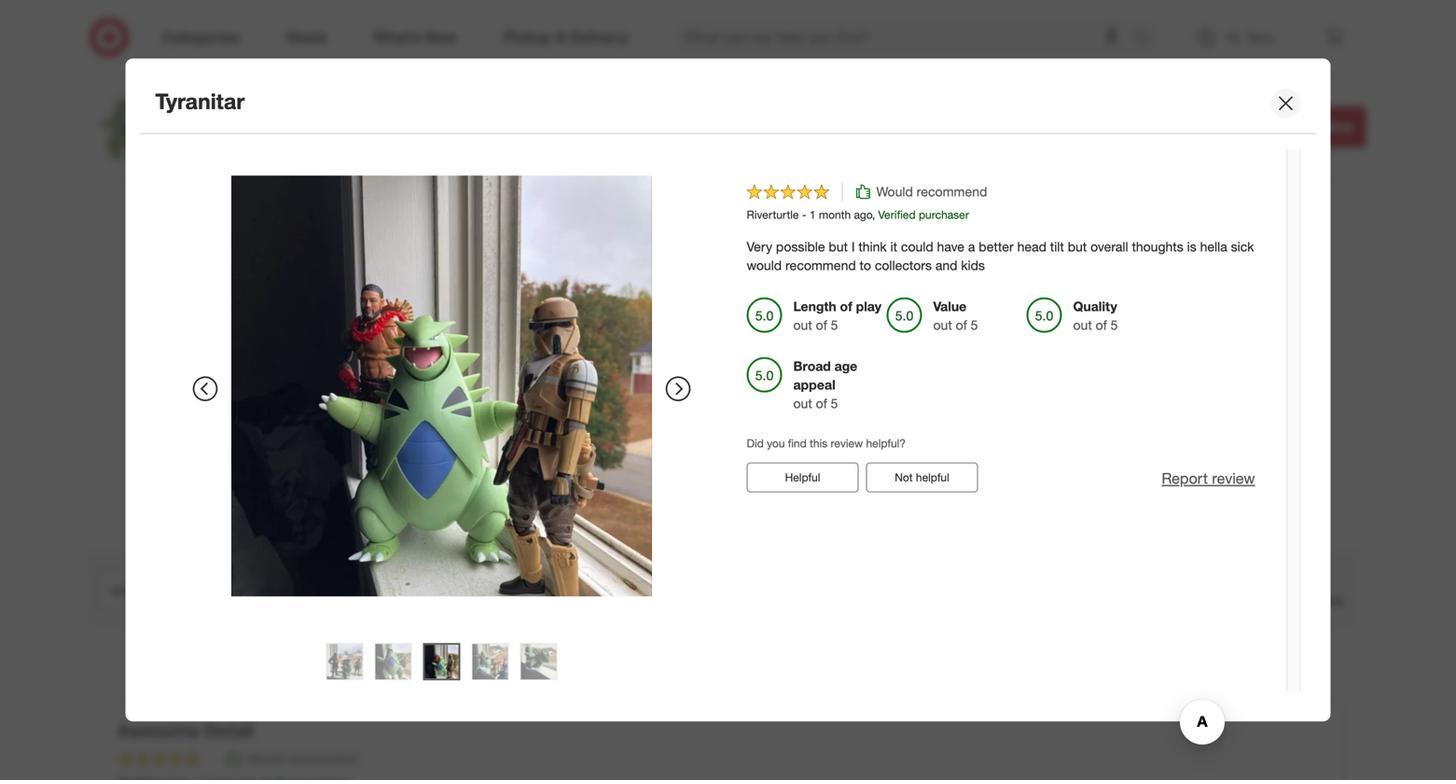 Task type: describe. For each thing, give the bounding box(es) containing it.
age for value out of 5
[[835, 358, 858, 374]]

guest review image 6 of 12, zoom in image
[[919, 333, 1035, 450]]

would inside tyranitar dialog
[[877, 184, 913, 200]]

helpful
[[785, 471, 821, 485]]

report review button
[[1162, 468, 1255, 490]]

helpful?
[[866, 436, 906, 450]]

report review
[[1162, 470, 1255, 488]]

quality for value out of 5
[[1074, 298, 1118, 315]]

pokemon
[[238, 91, 301, 109]]

recommendations
[[892, 129, 998, 145]]

thoughts
[[1132, 239, 1184, 255]]

shop all pokemon pokémon select trainer team tyranitar 6" action figure (target exclusive)
[[180, 91, 702, 133]]

ago
[[854, 208, 872, 222]]

ratings
[[783, 128, 823, 145]]

guest review image 2 of 12, zoom in image
[[392, 333, 509, 450]]

0 horizontal spatial would
[[247, 750, 284, 767]]

head
[[1018, 239, 1047, 255]]

with photos
[[1221, 567, 1301, 585]]

purchaser
[[919, 208, 969, 222]]

i
[[852, 239, 855, 255]]

select
[[250, 115, 294, 133]]

team
[[351, 115, 389, 133]]

search button
[[1125, 17, 1170, 62]]

possible
[[776, 239, 825, 255]]

you
[[767, 436, 785, 450]]

trainer
[[299, 115, 347, 133]]

not helpful button
[[866, 463, 978, 493]]

broad for value out of 5
[[794, 358, 831, 374]]

search
[[1125, 30, 1170, 48]]

review images
[[658, 288, 785, 310]]

6"
[[460, 115, 475, 133]]

very possible but i think it could have a better head tilt but overall thoughts is hella sick would recommend to collectors and kids
[[747, 239, 1255, 274]]

detail
[[205, 720, 254, 741]]

stock
[[1184, 119, 1218, 135]]

hella
[[1200, 239, 1228, 255]]

broad age appeal out of 5 for length of play out of 5
[[908, 192, 972, 246]]

1 vertical spatial guest review image 3 of 5, full size image
[[423, 643, 460, 680]]

0 vertical spatial value out of 5
[[488, 192, 533, 227]]

is
[[1187, 239, 1197, 255]]

With photos checkbox
[[1195, 567, 1214, 585]]

0 vertical spatial review
[[831, 436, 863, 450]]

0 vertical spatial guest review image 3 of 5, full size image
[[231, 175, 652, 596]]

shop
[[180, 91, 215, 109]]

1 horizontal spatial verified
[[1221, 592, 1271, 610]]

awesome detail
[[118, 720, 254, 741]]

a
[[968, 239, 975, 255]]

with
[[1221, 567, 1251, 585]]

,
[[872, 208, 875, 222]]

verified inside tyranitar dialog
[[879, 208, 916, 222]]

riverturtle - 1 month ago , verified purchaser
[[747, 208, 969, 222]]

not
[[895, 471, 913, 485]]

2 horizontal spatial recommend
[[917, 184, 988, 200]]

have
[[937, 239, 965, 255]]

verified purchases
[[1221, 592, 1345, 610]]

exclusive)
[[631, 115, 702, 133]]

3 recommendations
[[881, 129, 998, 145]]

report
[[1162, 470, 1208, 488]]

appeal for value out of 5
[[794, 377, 836, 393]]

guest review image 4 of 12, zoom in image
[[655, 333, 772, 450]]

would
[[747, 257, 782, 274]]

1 vertical spatial would recommend
[[247, 750, 358, 767]]

guest review image 3 of 12, zoom in image
[[524, 333, 641, 450]]

did you find this review helpful?
[[747, 436, 906, 450]]

quality out of 5 for length of play out of 5
[[768, 192, 813, 227]]

helpful
[[916, 471, 950, 485]]

overall
[[1091, 239, 1129, 255]]

guest review image 1 of 5, full size image
[[326, 643, 363, 680]]

review
[[658, 288, 719, 310]]

guest review image 2 of 5, full size image
[[375, 643, 412, 680]]

star
[[758, 128, 780, 145]]

images
[[724, 288, 785, 310]]

-
[[802, 208, 807, 222]]

collectors
[[875, 257, 932, 274]]

out of stock
[[1141, 119, 1218, 135]]

(target
[[578, 115, 627, 133]]

did
[[747, 436, 764, 450]]

and
[[936, 257, 958, 274]]

broad for length of play out of 5
[[908, 192, 945, 209]]

out
[[1141, 119, 1164, 135]]

to
[[860, 257, 871, 274]]

What can we help you find? suggestions appear below search field
[[674, 17, 1138, 58]]

tyranitar dialog
[[126, 59, 1331, 722]]

review inside button
[[1212, 470, 1255, 488]]



Task type: locate. For each thing, give the bounding box(es) containing it.
recommend inside very possible but i think it could have a better head tilt but overall thoughts is hella sick would recommend to collectors and kids
[[786, 257, 856, 274]]

would down detail at left bottom
[[247, 750, 284, 767]]

quality left month
[[768, 192, 812, 209]]

kids
[[961, 257, 985, 274]]

would recommend down detail at left bottom
[[247, 750, 358, 767]]

quality out of 5 down overall
[[1074, 298, 1118, 333]]

think
[[859, 239, 887, 255]]

1 horizontal spatial tyranitar
[[393, 115, 455, 133]]

1 horizontal spatial broad
[[908, 192, 945, 209]]

1 vertical spatial review
[[1212, 470, 1255, 488]]

0 horizontal spatial quality out of 5
[[768, 192, 813, 227]]

1 vertical spatial broad
[[794, 358, 831, 374]]

tyranitar inside tyranitar dialog
[[155, 88, 245, 114]]

length
[[628, 192, 671, 209], [794, 298, 837, 315]]

0 vertical spatial would
[[877, 184, 913, 200]]

but left i
[[829, 239, 848, 255]]

value out of 5 down action
[[488, 192, 533, 227]]

1 horizontal spatial would
[[877, 184, 913, 200]]

broad age appeal out of 5 inside tyranitar dialog
[[794, 358, 858, 412]]

1 vertical spatial quality
[[1074, 298, 1118, 315]]

play left riverturtle
[[691, 192, 716, 209]]

2 but from the left
[[1068, 239, 1087, 255]]

sick
[[1231, 239, 1255, 255]]

1 vertical spatial length
[[794, 298, 837, 315]]

broad age appeal out of 5 up did you find this review helpful?
[[794, 358, 858, 412]]

play down "to"
[[856, 298, 882, 315]]

0 vertical spatial length of play out of 5
[[628, 192, 716, 227]]

find alternative button
[[1233, 106, 1367, 147]]

0 horizontal spatial quality
[[768, 192, 812, 209]]

guest review image 4 of 5, full size image
[[472, 643, 509, 680]]

1 horizontal spatial length
[[794, 298, 837, 315]]

find
[[788, 436, 807, 450]]

could
[[901, 239, 934, 255]]

zoomed image element
[[165, 149, 719, 692]]

length of play out of 5 down exclusive)
[[628, 192, 716, 227]]

length of play out of 5
[[628, 192, 716, 227], [794, 298, 882, 333]]

tyranitar left 6"
[[393, 115, 455, 133]]

appeal for length of play out of 5
[[908, 211, 950, 227]]

not helpful
[[895, 471, 950, 485]]

month
[[819, 208, 851, 222]]

1 vertical spatial broad age appeal out of 5
[[794, 358, 858, 412]]

1 horizontal spatial broad age appeal out of 5
[[908, 192, 972, 246]]

value out of 5 inside tyranitar dialog
[[934, 298, 978, 333]]

1 vertical spatial appeal
[[794, 377, 836, 393]]

image of pokémon select trainer team tyranitar 6" action figure (target exclusive) image
[[90, 90, 165, 164]]

review right this
[[831, 436, 863, 450]]

broad age appeal out of 5
[[908, 192, 972, 246], [794, 358, 858, 412]]

quality for length of play out of 5
[[768, 192, 812, 209]]

of
[[1168, 119, 1180, 135], [675, 192, 687, 209], [511, 211, 522, 227], [650, 211, 662, 227], [790, 211, 802, 227], [930, 230, 942, 246], [840, 298, 853, 315], [816, 317, 827, 333], [956, 317, 967, 333], [1096, 317, 1107, 333], [816, 395, 827, 412]]

action
[[479, 115, 525, 133]]

quality
[[768, 192, 812, 209], [1074, 298, 1118, 315]]

0 horizontal spatial broad
[[794, 358, 831, 374]]

1 vertical spatial value out of 5
[[934, 298, 978, 333]]

1 horizontal spatial review
[[1212, 470, 1255, 488]]

33
[[739, 128, 754, 145]]

length right images
[[794, 298, 837, 315]]

1
[[810, 208, 816, 222]]

0 horizontal spatial tyranitar
[[155, 88, 245, 114]]

guest review image 3 of 5, full size image
[[231, 175, 652, 596], [423, 643, 460, 680]]

0 vertical spatial value
[[488, 192, 521, 209]]

0 vertical spatial quality out of 5
[[768, 192, 813, 227]]

1 horizontal spatial length of play out of 5
[[794, 298, 882, 333]]

value out of 5 down and
[[934, 298, 978, 333]]

age for length of play out of 5
[[949, 192, 972, 209]]

3
[[881, 129, 888, 145]]

0 vertical spatial broad age appeal out of 5
[[908, 192, 972, 246]]

quality out of 5 up the possible
[[768, 192, 813, 227]]

age
[[949, 192, 972, 209], [835, 358, 858, 374]]

better
[[979, 239, 1014, 255]]

age up have
[[949, 192, 972, 209]]

quality out of 5
[[768, 192, 813, 227], [1074, 298, 1118, 333]]

helpful button
[[747, 463, 859, 493]]

1 horizontal spatial but
[[1068, 239, 1087, 255]]

1 horizontal spatial value out of 5
[[934, 298, 978, 333]]

1 vertical spatial verified
[[1221, 592, 1271, 610]]

5
[[525, 211, 533, 227], [665, 211, 673, 227], [805, 211, 813, 227], [945, 230, 953, 246], [831, 317, 838, 333], [971, 317, 978, 333], [1111, 317, 1118, 333], [831, 395, 838, 412]]

broad inside tyranitar dialog
[[794, 358, 831, 374]]

broad up the could in the right of the page
[[908, 192, 945, 209]]

find
[[1245, 118, 1275, 136]]

would recommend
[[877, 184, 988, 200], [247, 750, 358, 767]]

would up riverturtle - 1 month ago , verified purchaser
[[877, 184, 913, 200]]

0 horizontal spatial length
[[628, 192, 671, 209]]

1 vertical spatial length of play out of 5
[[794, 298, 882, 333]]

0 vertical spatial appeal
[[908, 211, 950, 227]]

awesome
[[118, 720, 200, 741]]

Verified purchases checkbox
[[1195, 592, 1214, 610]]

appeal up this
[[794, 377, 836, 393]]

0 vertical spatial would recommend
[[877, 184, 988, 200]]

1 vertical spatial age
[[835, 358, 858, 374]]

1 horizontal spatial appeal
[[908, 211, 950, 227]]

out
[[488, 211, 507, 227], [628, 211, 647, 227], [768, 211, 787, 227], [908, 230, 927, 246], [794, 317, 812, 333], [934, 317, 952, 333], [1074, 317, 1092, 333], [794, 395, 812, 412]]

length of play out of 5 inside tyranitar dialog
[[794, 298, 882, 333]]

tyranitar up pokémon
[[155, 88, 245, 114]]

quality inside tyranitar dialog
[[1074, 298, 1118, 315]]

quality down overall
[[1074, 298, 1118, 315]]

tyranitar
[[155, 88, 245, 114], [393, 115, 455, 133]]

0 vertical spatial play
[[691, 192, 716, 209]]

tilt
[[1050, 239, 1064, 255]]

quality out of 5 for value out of 5
[[1074, 298, 1118, 333]]

this
[[810, 436, 828, 450]]

very
[[747, 239, 773, 255]]

1 vertical spatial value
[[934, 298, 967, 315]]

0 horizontal spatial play
[[691, 192, 716, 209]]

0 vertical spatial recommend
[[917, 184, 988, 200]]

age up did you find this review helpful?
[[835, 358, 858, 374]]

0 horizontal spatial value out of 5
[[488, 192, 533, 227]]

0 vertical spatial verified
[[879, 208, 916, 222]]

play
[[691, 192, 716, 209], [856, 298, 882, 315]]

play inside tyranitar dialog
[[856, 298, 882, 315]]

1 vertical spatial play
[[856, 298, 882, 315]]

0 horizontal spatial review
[[831, 436, 863, 450]]

0 horizontal spatial recommend
[[288, 750, 358, 767]]

recommend
[[917, 184, 988, 200], [786, 257, 856, 274], [288, 750, 358, 767]]

0 horizontal spatial appeal
[[794, 377, 836, 393]]

tyranitar inside shop all pokemon pokémon select trainer team tyranitar 6" action figure (target exclusive)
[[393, 115, 455, 133]]

length of play out of 5 down "to"
[[794, 298, 882, 333]]

1 horizontal spatial quality out of 5
[[1074, 298, 1118, 333]]

1 vertical spatial quality out of 5
[[1074, 298, 1118, 333]]

1 vertical spatial recommend
[[786, 257, 856, 274]]

1 horizontal spatial would recommend
[[877, 184, 988, 200]]

0 horizontal spatial verified
[[879, 208, 916, 222]]

0 horizontal spatial would recommend
[[247, 750, 358, 767]]

1 horizontal spatial play
[[856, 298, 882, 315]]

quality out of 5 inside tyranitar dialog
[[1074, 298, 1118, 333]]

0 vertical spatial broad
[[908, 192, 945, 209]]

appeal
[[908, 211, 950, 227], [794, 377, 836, 393]]

1 horizontal spatial recommend
[[786, 257, 856, 274]]

guest review image 1 of 12, zoom in image
[[261, 333, 377, 450]]

0 vertical spatial length
[[628, 192, 671, 209]]

appeal up the could in the right of the page
[[908, 211, 950, 227]]

0 vertical spatial age
[[949, 192, 972, 209]]

0 horizontal spatial broad age appeal out of 5
[[794, 358, 858, 412]]

33 star ratings
[[739, 128, 823, 145]]

broad age appeal out of 5 up and
[[908, 192, 972, 246]]

purchases
[[1275, 592, 1345, 610]]

2 vertical spatial recommend
[[288, 750, 358, 767]]

guest review image 5 of 5, full size image
[[520, 643, 558, 680]]

1 but from the left
[[829, 239, 848, 255]]

would recommend up purchaser
[[877, 184, 988, 200]]

but right the tilt
[[1068, 239, 1087, 255]]

4.9
[[755, 55, 807, 101]]

pokémon
[[180, 115, 246, 133]]

1 horizontal spatial quality
[[1074, 298, 1118, 315]]

guest review image 5 of 12, zoom in image
[[787, 333, 904, 450]]

1 horizontal spatial age
[[949, 192, 972, 209]]

0 horizontal spatial length of play out of 5
[[628, 192, 716, 227]]

all
[[219, 91, 234, 109]]

appeal inside tyranitar dialog
[[794, 377, 836, 393]]

broad age appeal out of 5 for value out of 5
[[794, 358, 858, 412]]

broad
[[908, 192, 945, 209], [794, 358, 831, 374]]

1 horizontal spatial value
[[934, 298, 967, 315]]

verified down "with"
[[1221, 592, 1271, 610]]

0 horizontal spatial value
[[488, 192, 521, 209]]

would recommend inside tyranitar dialog
[[877, 184, 988, 200]]

review right the report
[[1212, 470, 1255, 488]]

0 horizontal spatial but
[[829, 239, 848, 255]]

verified
[[879, 208, 916, 222], [1221, 592, 1271, 610]]

find alternative
[[1245, 118, 1354, 136]]

photos
[[1255, 567, 1301, 585]]

figure
[[529, 115, 574, 133]]

value down and
[[934, 298, 967, 315]]

alternative
[[1280, 118, 1354, 136]]

but
[[829, 239, 848, 255], [1068, 239, 1087, 255]]

it
[[891, 239, 898, 255]]

value down action
[[488, 192, 521, 209]]

0 vertical spatial quality
[[768, 192, 812, 209]]

riverturtle
[[747, 208, 799, 222]]

0 horizontal spatial age
[[835, 358, 858, 374]]

value out of 5
[[488, 192, 533, 227], [934, 298, 978, 333]]

length inside tyranitar dialog
[[794, 298, 837, 315]]

value inside tyranitar dialog
[[934, 298, 967, 315]]

age inside tyranitar dialog
[[835, 358, 858, 374]]

1 vertical spatial would
[[247, 750, 284, 767]]

verified right ,
[[879, 208, 916, 222]]

length down exclusive)
[[628, 192, 671, 209]]

would
[[877, 184, 913, 200], [247, 750, 284, 767]]

broad up this
[[794, 358, 831, 374]]



Task type: vqa. For each thing, say whether or not it's contained in the screenshot.
purchaser
yes



